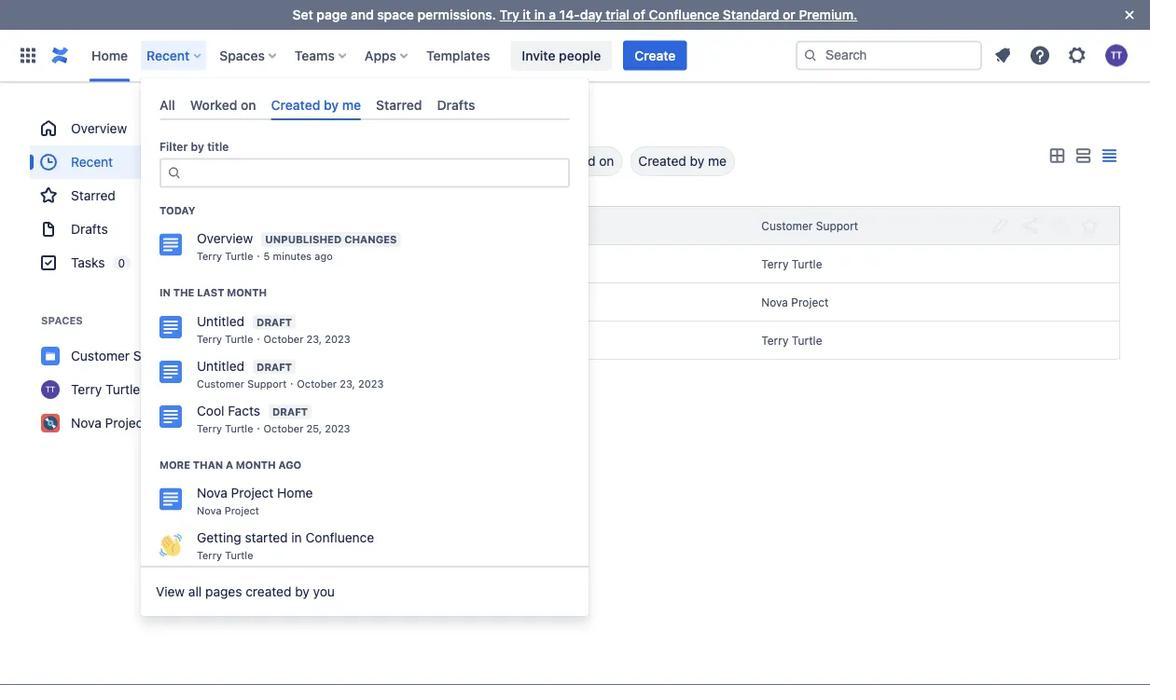 Task type: describe. For each thing, give the bounding box(es) containing it.
0 horizontal spatial customer support
[[71, 349, 182, 364]]

apps
[[365, 48, 397, 63]]

created by me inside button
[[639, 154, 727, 169]]

0 horizontal spatial customer support link
[[30, 340, 254, 373]]

starred link
[[30, 179, 254, 213]]

minutes
[[273, 251, 312, 263]]

appswitcher icon image
[[17, 44, 39, 67]]

compact list image
[[1098, 145, 1121, 167]]

more than a month ago
[[160, 459, 302, 471]]

close image
[[1119, 4, 1141, 26]]

view all pages created by you link
[[141, 574, 589, 611]]

set
[[293, 7, 313, 22]]

draft for terry turtle ・ october 25, 2023
[[273, 406, 308, 418]]

customer support ・ october 23, 2023
[[197, 378, 384, 390]]

2 vertical spatial overview
[[329, 255, 394, 273]]

started for getting started in confluence
[[385, 332, 435, 350]]

turtle inside getting started in confluence terry turtle
[[225, 550, 253, 562]]

page image for customer support
[[300, 218, 315, 233]]

changes
[[345, 234, 397, 246]]

tasks
[[71, 255, 105, 271]]

unstar this space image
[[228, 383, 243, 398]]

2 vertical spatial terry turtle
[[71, 382, 140, 398]]

23, for customer support ・ october 23, 2023
[[340, 378, 355, 390]]

1 vertical spatial nova project
[[71, 416, 148, 431]]

worked on inside button
[[550, 154, 614, 169]]

more than a month ago element
[[141, 481, 589, 567]]

october for terry turtle ・ october 23, 2023
[[264, 333, 304, 345]]

permissions.
[[418, 7, 496, 22]]

drafts link
[[30, 213, 254, 246]]

draft for customer support ・ october 23, 2023
[[257, 361, 292, 373]]

0
[[118, 257, 125, 270]]

last
[[197, 287, 224, 299]]

0 horizontal spatial nova project link
[[30, 407, 254, 441]]

support inside in the last month element
[[247, 378, 287, 390]]

0 vertical spatial customer support link
[[762, 220, 859, 233]]

0 horizontal spatial created
[[271, 97, 320, 112]]

terry turtle ・ 5 minutes ago
[[197, 251, 333, 263]]

worked inside button
[[550, 154, 596, 169]]

23, for terry turtle ・ october 23, 2023
[[307, 333, 322, 345]]

Filter by title text field
[[188, 160, 557, 186]]

spaces button
[[214, 41, 284, 70]]

edit image
[[989, 215, 1012, 237]]

starred inside tab list
[[376, 97, 422, 112]]

2 vertical spatial terry turtle link
[[30, 373, 254, 407]]

apps button
[[359, 41, 415, 70]]

me inside button
[[708, 154, 727, 169]]

in for getting started in confluence terry turtle
[[292, 531, 302, 546]]

created
[[246, 585, 292, 600]]

getting started in confluence
[[329, 332, 534, 350]]

in for getting started in confluence
[[438, 332, 451, 350]]

Search field
[[796, 41, 983, 70]]

you
[[313, 585, 335, 600]]

search image
[[804, 48, 818, 63]]

drafts inside tab list
[[437, 97, 476, 112]]

0 horizontal spatial worked on
[[190, 97, 256, 112]]

month for last
[[227, 287, 267, 299]]

created inside button
[[639, 154, 687, 169]]

teams
[[295, 48, 335, 63]]

try it in a 14-day trial of confluence standard or premium. link
[[500, 7, 858, 22]]

created by me button
[[630, 147, 735, 176]]

facts
[[228, 403, 260, 419]]

all button
[[489, 147, 534, 176]]

2 horizontal spatial in
[[535, 7, 546, 22]]

templates link
[[421, 41, 496, 70]]

recent link
[[30, 146, 254, 179]]

in the last month element
[[141, 309, 589, 439]]

today
[[160, 205, 195, 217]]

untitled for customer
[[197, 359, 245, 374]]

create
[[635, 48, 676, 63]]

getting for getting started in confluence
[[329, 332, 381, 350]]

the
[[173, 287, 194, 299]]

by inside button
[[690, 154, 705, 169]]

0 vertical spatial created by me
[[271, 97, 361, 112]]

5
[[264, 251, 270, 263]]

all
[[188, 585, 202, 600]]

star image
[[1079, 215, 1101, 237]]

unstar this space image
[[228, 349, 243, 364]]

1 vertical spatial tab list
[[467, 147, 735, 176]]

・ for terry turtle ・ 5 minutes ago
[[253, 251, 264, 263]]

in
[[160, 287, 171, 299]]

and
[[351, 7, 374, 22]]

standard
[[723, 7, 780, 22]]

1 horizontal spatial customer support
[[329, 217, 457, 235]]

home link
[[86, 41, 134, 70]]

1 vertical spatial a
[[226, 459, 233, 471]]

project inside nova project link
[[105, 416, 148, 431]]

create link
[[624, 41, 687, 70]]

・ for terry turtle ・ october 23, 2023
[[253, 333, 264, 345]]

pages
[[205, 585, 242, 600]]

2023 for terry turtle ・ october 23, 2023
[[325, 333, 351, 345]]

Filter by title field
[[308, 148, 465, 175]]

1 horizontal spatial a
[[549, 7, 556, 22]]

cool
[[197, 403, 224, 419]]

overview link
[[30, 112, 254, 146]]

terry turtle ・ october 23, 2023
[[197, 333, 351, 345]]

filter
[[160, 141, 188, 154]]

october for customer support ・ october 23, 2023
[[297, 378, 337, 390]]

invite people
[[522, 48, 601, 63]]

terry inside getting started in confluence terry turtle
[[197, 550, 222, 562]]

page image for overview
[[300, 257, 315, 272]]

share image
[[1019, 215, 1042, 237]]

2023 for terry turtle ・ october 25, 2023
[[325, 423, 350, 435]]

overview inside group
[[71, 121, 127, 136]]



Task type: vqa. For each thing, say whether or not it's contained in the screenshot.
the top heading
no



Task type: locate. For each thing, give the bounding box(es) containing it.
1 horizontal spatial created by me
[[639, 154, 727, 169]]

0 vertical spatial nova project link
[[762, 296, 829, 309]]

recent down the teams
[[284, 115, 329, 128]]

0 horizontal spatial overview
[[71, 121, 127, 136]]

1 horizontal spatial me
[[708, 154, 727, 169]]

in inside getting started in confluence terry turtle
[[292, 531, 302, 546]]

0 vertical spatial october
[[264, 333, 304, 345]]

worked on up title
[[190, 97, 256, 112]]

all up filter
[[160, 97, 175, 112]]

nova project link
[[762, 296, 829, 309], [30, 407, 254, 441]]

draft up terry turtle ・ october 25, 2023
[[273, 406, 308, 418]]

list image
[[1072, 145, 1095, 167]]

0 vertical spatial ago
[[315, 251, 333, 263]]

a right than
[[226, 459, 233, 471]]

ago down unpublished changes
[[315, 251, 333, 263]]

month up create a space icon
[[227, 287, 267, 299]]

untitled for terry
[[197, 314, 245, 329]]

drafts up tasks
[[71, 222, 108, 237]]

0 horizontal spatial ago
[[279, 459, 302, 471]]

14-
[[560, 7, 580, 22]]

getting started in confluence terry turtle
[[197, 531, 374, 562]]

・
[[253, 251, 264, 263], [253, 333, 264, 345], [287, 378, 297, 390], [253, 423, 264, 435]]

customer inside in the last month element
[[197, 378, 244, 390]]

0 vertical spatial 2023
[[325, 333, 351, 345]]

2 page image from the top
[[300, 257, 315, 272]]

all left worked on button on the top
[[504, 154, 519, 169]]

templates
[[427, 48, 490, 63]]

2 untitled from the top
[[197, 359, 245, 374]]

created
[[271, 97, 320, 112], [639, 154, 687, 169]]

month for a
[[236, 459, 276, 471]]

2 horizontal spatial confluence
[[649, 7, 720, 22]]

month
[[227, 287, 267, 299], [236, 459, 276, 471]]

0 horizontal spatial home
[[91, 48, 128, 63]]

view
[[156, 585, 185, 600]]

・ down the terry turtle ・ october 23, 2023
[[287, 378, 297, 390]]

0 horizontal spatial starred
[[71, 188, 116, 203]]

unpublished
[[265, 234, 342, 246]]

group
[[30, 112, 254, 280]]

on
[[241, 97, 256, 112], [599, 154, 614, 169]]

・ down facts on the bottom
[[253, 423, 264, 435]]

spaces inside popup button
[[220, 48, 265, 63]]

a
[[549, 7, 556, 22], [226, 459, 233, 471]]

2 vertical spatial in
[[292, 531, 302, 546]]

0 horizontal spatial confluence
[[306, 531, 374, 546]]

starred down the global element
[[376, 97, 422, 112]]

banner containing home
[[0, 29, 1151, 82]]

confluence for getting started in confluence
[[454, 332, 534, 350]]

1 horizontal spatial spaces
[[220, 48, 265, 63]]

1 horizontal spatial nova project link
[[762, 296, 829, 309]]

in the last month
[[160, 287, 267, 299]]

october for terry turtle ・ october 25, 2023
[[264, 423, 304, 435]]

created by me
[[271, 97, 361, 112], [639, 154, 727, 169]]

1 vertical spatial worked on
[[550, 154, 614, 169]]

0 vertical spatial page image
[[300, 218, 315, 233]]

overview up recent link
[[71, 121, 127, 136]]

overview up terry turtle ・ 5 minutes ago
[[197, 231, 253, 247]]

spaces right recent popup button
[[220, 48, 265, 63]]

page
[[317, 7, 347, 22]]

spaces
[[220, 48, 265, 63], [41, 315, 83, 327]]

2 horizontal spatial recent
[[284, 115, 329, 128]]

0 vertical spatial spaces
[[220, 48, 265, 63]]

1 vertical spatial created by me
[[639, 154, 727, 169]]

2 vertical spatial draft
[[273, 406, 308, 418]]

:wave: image
[[160, 535, 182, 557], [160, 535, 182, 557]]

on down "spaces" popup button
[[241, 97, 256, 112]]

23, down the terry turtle ・ october 23, 2023
[[340, 378, 355, 390]]

・ up customer support ・ october 23, 2023
[[253, 333, 264, 345]]

0 vertical spatial draft
[[257, 317, 292, 329]]

worked
[[190, 97, 237, 112], [550, 154, 596, 169]]

spaces down tasks
[[41, 315, 83, 327]]

worked on right all button
[[550, 154, 614, 169]]

1 horizontal spatial nova project
[[762, 296, 829, 309]]

0 vertical spatial all
[[160, 97, 175, 112]]

0 vertical spatial confluence
[[649, 7, 720, 22]]

0 vertical spatial recent
[[147, 48, 190, 63]]

0 vertical spatial 23,
[[307, 333, 322, 345]]

terry
[[197, 251, 222, 263], [762, 258, 789, 271], [197, 333, 222, 345], [762, 334, 789, 347], [71, 382, 102, 398], [197, 423, 222, 435], [197, 550, 222, 562]]

all for all button
[[504, 154, 519, 169]]

23,
[[307, 333, 322, 345], [340, 378, 355, 390]]

started for getting started in confluence terry turtle
[[245, 531, 288, 546]]

draft up customer support ・ october 23, 2023
[[257, 361, 292, 373]]

in
[[535, 7, 546, 22], [438, 332, 451, 350], [292, 531, 302, 546]]

1 vertical spatial month
[[236, 459, 276, 471]]

untitled up unstar this space image
[[197, 359, 245, 374]]

overview down changes
[[329, 255, 394, 273]]

nova
[[762, 296, 789, 309], [71, 416, 102, 431], [197, 486, 228, 501], [197, 506, 222, 518]]

0 vertical spatial terry turtle
[[762, 258, 823, 271]]

it
[[523, 7, 531, 22]]

25,
[[307, 423, 322, 435]]

23, up customer support ・ october 23, 2023
[[307, 333, 322, 345]]

title
[[207, 141, 229, 154]]

support
[[401, 217, 457, 235], [816, 220, 859, 233], [133, 349, 182, 364], [247, 378, 287, 390]]

2023 up customer support ・ october 23, 2023
[[325, 333, 351, 345]]

notification icon image
[[992, 44, 1014, 67]]

customer
[[329, 217, 397, 235], [762, 220, 813, 233], [71, 349, 130, 364], [197, 378, 244, 390]]

confluence for getting started in confluence terry turtle
[[306, 531, 374, 546]]

recent inside popup button
[[147, 48, 190, 63]]

october left 25,
[[264, 423, 304, 435]]

0 vertical spatial worked on
[[190, 97, 256, 112]]

0 horizontal spatial drafts
[[71, 222, 108, 237]]

created right worked on button on the top
[[639, 154, 687, 169]]

2023 down getting started in confluence
[[358, 378, 384, 390]]

started inside getting started in confluence terry turtle
[[245, 531, 288, 546]]

draft up the terry turtle ・ october 23, 2023
[[257, 317, 292, 329]]

terry turtle link for overview
[[762, 258, 823, 271]]

recent inside group
[[71, 154, 113, 170]]

all inside button
[[504, 154, 519, 169]]

1 vertical spatial terry turtle
[[762, 334, 823, 347]]

・ for terry turtle ・ october 25, 2023
[[253, 423, 264, 435]]

all
[[160, 97, 175, 112], [504, 154, 519, 169]]

draft
[[257, 317, 292, 329], [257, 361, 292, 373], [273, 406, 308, 418]]

0 vertical spatial drafts
[[437, 97, 476, 112]]

starred down recent link
[[71, 188, 116, 203]]

0 vertical spatial created
[[271, 97, 320, 112]]

1 horizontal spatial 23,
[[340, 378, 355, 390]]

nova project home nova project
[[197, 486, 313, 518]]

2023 for customer support ・ october 23, 2023
[[358, 378, 384, 390]]

2 horizontal spatial customer support
[[762, 220, 859, 233]]

0 horizontal spatial on
[[241, 97, 256, 112]]

of
[[633, 7, 646, 22]]

confluence image
[[49, 44, 71, 67], [49, 44, 71, 67]]

october up 25,
[[297, 378, 337, 390]]

0 vertical spatial month
[[227, 287, 267, 299]]

drafts
[[437, 97, 476, 112], [71, 222, 108, 237]]

your profile and preferences image
[[1106, 44, 1128, 67]]

ago down terry turtle ・ october 25, 2023
[[279, 459, 302, 471]]

0 horizontal spatial all
[[160, 97, 175, 112]]

0 horizontal spatial created by me
[[271, 97, 361, 112]]

1 vertical spatial getting
[[197, 531, 241, 546]]

turtle
[[225, 251, 253, 263], [792, 258, 823, 271], [225, 333, 253, 345], [792, 334, 823, 347], [105, 382, 140, 398], [225, 423, 253, 435], [225, 550, 253, 562]]

2 vertical spatial confluence
[[306, 531, 374, 546]]

0 horizontal spatial recent
[[71, 154, 113, 170]]

confluence
[[649, 7, 720, 22], [454, 332, 534, 350], [306, 531, 374, 546]]

premium.
[[799, 7, 858, 22]]

october
[[264, 333, 304, 345], [297, 378, 337, 390], [264, 423, 304, 435]]

project
[[792, 296, 829, 309], [105, 416, 148, 431], [231, 486, 274, 501], [225, 506, 259, 518]]

draft for terry turtle ・ october 23, 2023
[[257, 317, 292, 329]]

recent
[[147, 48, 190, 63], [284, 115, 329, 128], [71, 154, 113, 170]]

unpublished changes
[[265, 234, 397, 246]]

1 vertical spatial me
[[708, 154, 727, 169]]

1 vertical spatial draft
[[257, 361, 292, 373]]

home left recent popup button
[[91, 48, 128, 63]]

page image down unpublished
[[300, 257, 315, 272]]

month up the nova project home nova project
[[236, 459, 276, 471]]

overview
[[71, 121, 127, 136], [197, 231, 253, 247], [329, 255, 394, 273]]

1 horizontal spatial overview
[[197, 231, 253, 247]]

worked right all button
[[550, 154, 596, 169]]

1 vertical spatial drafts
[[71, 222, 108, 237]]

1 vertical spatial customer support link
[[30, 340, 254, 373]]

getting for getting started in confluence terry turtle
[[197, 531, 241, 546]]

a left 14-
[[549, 7, 556, 22]]

starred inside group
[[71, 188, 116, 203]]

customer support link
[[762, 220, 859, 233], [30, 340, 254, 373]]

terry turtle ・ october 25, 2023
[[197, 423, 350, 435]]

0 horizontal spatial nova project
[[71, 416, 148, 431]]

0 horizontal spatial getting
[[197, 531, 241, 546]]

1 horizontal spatial created
[[639, 154, 687, 169]]

starred
[[376, 97, 422, 112], [71, 188, 116, 203]]

drafts inside group
[[71, 222, 108, 237]]

ago
[[315, 251, 333, 263], [279, 459, 302, 471]]

day
[[580, 7, 603, 22]]

0 vertical spatial started
[[385, 332, 435, 350]]

create a space image
[[224, 310, 246, 332]]

1 vertical spatial untitled
[[197, 359, 245, 374]]

getting
[[329, 332, 381, 350], [197, 531, 241, 546]]

nova project
[[762, 296, 829, 309], [71, 416, 148, 431]]

cards image
[[1046, 145, 1069, 167]]

filter by title
[[160, 141, 229, 154]]

1 horizontal spatial all
[[504, 154, 519, 169]]

0 horizontal spatial me
[[342, 97, 361, 112]]

1 vertical spatial terry turtle link
[[762, 334, 823, 347]]

terry turtle link
[[762, 258, 823, 271], [762, 334, 823, 347], [30, 373, 254, 407]]

1 vertical spatial ago
[[279, 459, 302, 471]]

1 vertical spatial overview
[[197, 231, 253, 247]]

getting up customer support ・ october 23, 2023
[[329, 332, 381, 350]]

0 horizontal spatial spaces
[[41, 315, 83, 327]]

1 vertical spatial home
[[277, 486, 313, 501]]

trial
[[606, 7, 630, 22]]

created down the teams
[[271, 97, 320, 112]]

page image up unpublished
[[300, 218, 315, 233]]

home
[[91, 48, 128, 63], [277, 486, 313, 501]]

1 vertical spatial in
[[438, 332, 451, 350]]

banner
[[0, 29, 1151, 82]]

1 vertical spatial nova project link
[[30, 407, 254, 441]]

2 horizontal spatial overview
[[329, 255, 394, 273]]

try
[[500, 7, 520, 22]]

・ for customer support ・ october 23, 2023
[[287, 378, 297, 390]]

home inside the nova project home nova project
[[277, 486, 313, 501]]

me
[[342, 97, 361, 112], [708, 154, 727, 169]]

than
[[193, 459, 223, 471]]

on inside button
[[599, 154, 614, 169]]

tab list
[[152, 90, 578, 121], [467, 147, 735, 176]]

0 horizontal spatial worked
[[190, 97, 237, 112]]

untitled
[[197, 314, 245, 329], [197, 359, 245, 374]]

0 vertical spatial terry turtle link
[[762, 258, 823, 271]]

untitled down in the last month
[[197, 314, 245, 329]]

1 vertical spatial on
[[599, 154, 614, 169]]

invite people button
[[511, 41, 612, 70]]

terry turtle link for getting started in confluence
[[762, 334, 823, 347]]

worked on button
[[541, 147, 623, 176]]

global element
[[11, 29, 792, 82]]

space
[[377, 7, 414, 22]]

0 horizontal spatial started
[[245, 531, 288, 546]]

0 vertical spatial tab list
[[152, 90, 578, 121]]

cool facts
[[197, 403, 260, 419]]

・ left minutes at the top left of the page
[[253, 251, 264, 263]]

1 vertical spatial started
[[245, 531, 288, 546]]

on left created by me button
[[599, 154, 614, 169]]

1 vertical spatial worked
[[550, 154, 596, 169]]

terry turtle for getting started in confluence
[[762, 334, 823, 347]]

by
[[324, 97, 339, 112], [191, 141, 204, 154], [690, 154, 705, 169], [295, 585, 310, 600]]

0 vertical spatial worked
[[190, 97, 237, 112]]

drafts down templates link on the top of page
[[437, 97, 476, 112]]

more
[[160, 459, 190, 471]]

1 vertical spatial page image
[[300, 257, 315, 272]]

:wave: image
[[300, 333, 315, 348], [300, 333, 315, 348]]

group containing overview
[[30, 112, 254, 280]]

1 vertical spatial recent
[[284, 115, 329, 128]]

0 vertical spatial a
[[549, 7, 556, 22]]

invite
[[522, 48, 556, 63]]

getting down the nova project home nova project
[[197, 531, 241, 546]]

terry turtle for overview
[[762, 258, 823, 271]]

worked up title
[[190, 97, 237, 112]]

home up getting started in confluence terry turtle
[[277, 486, 313, 501]]

1 horizontal spatial worked on
[[550, 154, 614, 169]]

1 vertical spatial starred
[[71, 188, 116, 203]]

confluence inside getting started in confluence terry turtle
[[306, 531, 374, 546]]

getting inside getting started in confluence terry turtle
[[197, 531, 241, 546]]

1 page image from the top
[[300, 218, 315, 233]]

help icon image
[[1029, 44, 1052, 67]]

teams button
[[289, 41, 354, 70]]

view all pages created by you
[[156, 585, 335, 600]]

home inside 'link'
[[91, 48, 128, 63]]

recent down overview link
[[71, 154, 113, 170]]

set page and space permissions. try it in a 14-day trial of confluence standard or premium.
[[293, 7, 858, 22]]

0 vertical spatial getting
[[329, 332, 381, 350]]

1 vertical spatial 2023
[[358, 378, 384, 390]]

1 horizontal spatial home
[[277, 486, 313, 501]]

people
[[559, 48, 601, 63]]

1 horizontal spatial drafts
[[437, 97, 476, 112]]

1 horizontal spatial ago
[[315, 251, 333, 263]]

1 horizontal spatial starred
[[376, 97, 422, 112]]

1 horizontal spatial on
[[599, 154, 614, 169]]

recent button
[[141, 41, 208, 70]]

1 horizontal spatial recent
[[147, 48, 190, 63]]

2023 right 25,
[[325, 423, 350, 435]]

recent right 'home' 'link'
[[147, 48, 190, 63]]

page image
[[300, 218, 315, 233], [300, 257, 315, 272]]

all for the top tab list
[[160, 97, 175, 112]]

2 vertical spatial october
[[264, 423, 304, 435]]

2 vertical spatial recent
[[71, 154, 113, 170]]

0 vertical spatial home
[[91, 48, 128, 63]]

1 horizontal spatial customer support link
[[762, 220, 859, 233]]

october up customer support ・ october 23, 2023
[[264, 333, 304, 345]]

1 horizontal spatial confluence
[[454, 332, 534, 350]]

1 untitled from the top
[[197, 314, 245, 329]]

settings icon image
[[1067, 44, 1089, 67]]

or
[[783, 7, 796, 22]]



